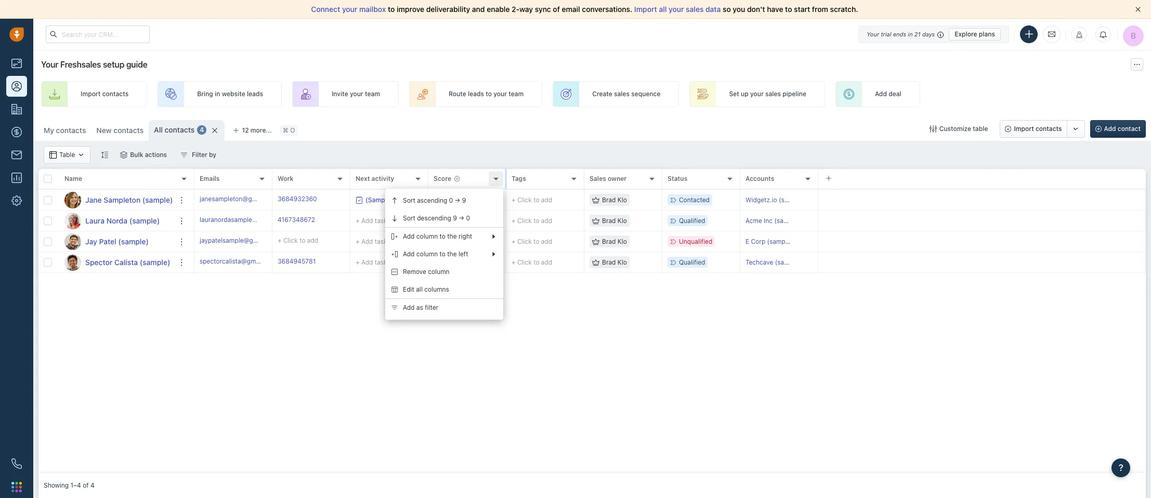 Task type: locate. For each thing, give the bounding box(es) containing it.
1 brad from the top
[[602, 196, 616, 204]]

→ right 51
[[455, 197, 460, 205]]

1 vertical spatial →
[[459, 214, 464, 222]]

your trial ends in 21 days
[[867, 30, 935, 37]]

0 horizontal spatial 9
[[453, 214, 457, 222]]

1 vertical spatial qualified
[[679, 258, 705, 266]]

set up your sales pipeline
[[729, 90, 806, 98]]

→ up right
[[459, 214, 464, 222]]

0 horizontal spatial all
[[416, 286, 423, 293]]

1 horizontal spatial in
[[908, 30, 913, 37]]

your left trial
[[867, 30, 879, 37]]

2 vertical spatial task
[[375, 258, 387, 266]]

1 horizontal spatial 4
[[200, 126, 204, 134]]

activity
[[372, 175, 394, 183]]

email
[[562, 5, 580, 14]]

3 brad klo from the top
[[602, 238, 627, 245]]

sales
[[686, 5, 704, 14], [614, 90, 630, 98], [765, 90, 781, 98]]

1 cell from the top
[[818, 190, 1146, 210]]

0 horizontal spatial sales
[[614, 90, 630, 98]]

sort inside menu item
[[403, 197, 415, 205]]

ends
[[893, 30, 906, 37]]

+
[[512, 196, 516, 204], [356, 217, 360, 224], [512, 217, 516, 225], [278, 236, 282, 244], [356, 237, 360, 245], [512, 238, 516, 245], [356, 258, 360, 266], [512, 258, 516, 266]]

1 horizontal spatial 0
[[466, 214, 470, 222]]

2 vertical spatial column
[[428, 268, 450, 276]]

1 vertical spatial in
[[215, 90, 220, 98]]

0 vertical spatial 0
[[449, 197, 453, 205]]

1 the from the top
[[447, 233, 457, 240]]

1 vertical spatial 9
[[453, 214, 457, 222]]

0 vertical spatial import
[[634, 5, 657, 14]]

0 vertical spatial 9
[[462, 197, 466, 205]]

column
[[416, 233, 438, 240], [416, 250, 438, 258], [428, 268, 450, 276]]

leads right route
[[468, 90, 484, 98]]

import contacts inside 'button'
[[1014, 125, 1062, 133]]

of right 1–4
[[83, 482, 89, 489]]

bulk actions button
[[113, 146, 174, 164]]

1 vertical spatial your
[[41, 60, 58, 69]]

the for right
[[447, 233, 457, 240]]

spectorcalista@gmail.com 3684945781
[[200, 257, 316, 265]]

1 vertical spatial column
[[416, 250, 438, 258]]

0 vertical spatial your
[[867, 30, 879, 37]]

email image
[[1048, 30, 1055, 39]]

1 vertical spatial task
[[375, 237, 387, 245]]

import right table
[[1014, 125, 1034, 133]]

2 vertical spatial import
[[1014, 125, 1034, 133]]

l image
[[64, 212, 81, 229]]

grid
[[38, 168, 1146, 473]]

sales left pipeline at right
[[765, 90, 781, 98]]

0 vertical spatial column
[[416, 233, 438, 240]]

(sample) right inc
[[774, 217, 800, 225]]

1 + add task from the top
[[356, 217, 387, 224]]

import all your sales data link
[[634, 5, 723, 14]]

0 vertical spatial of
[[553, 5, 560, 14]]

phone element
[[6, 453, 27, 474]]

name column header
[[59, 169, 194, 190]]

18
[[434, 237, 443, 246]]

+ add task
[[356, 217, 387, 224], [356, 237, 387, 245], [356, 258, 387, 266]]

1 klo from the top
[[618, 196, 627, 204]]

click for 18
[[517, 238, 532, 245]]

press space to select this row. row containing spector calista (sample)
[[38, 252, 194, 273]]

row group containing 51
[[194, 190, 1146, 273]]

press space to select this row. row containing jay patel (sample)
[[38, 231, 194, 252]]

import for import contacts 'link'
[[81, 90, 101, 98]]

all contacts link
[[154, 125, 195, 135]]

0 vertical spatial import contacts
[[81, 90, 128, 98]]

0 inside menu item
[[449, 197, 453, 205]]

1 qualified from the top
[[679, 217, 705, 225]]

1 vertical spatial the
[[447, 250, 457, 258]]

in left 21
[[908, 30, 913, 37]]

click for 51
[[517, 196, 532, 204]]

bring in website leads
[[197, 90, 263, 98]]

qualified down unqualified
[[679, 258, 705, 266]]

2 vertical spatial + add task
[[356, 258, 387, 266]]

jane
[[85, 195, 102, 204]]

+ click to add for 37
[[512, 217, 552, 225]]

import inside 'button'
[[1014, 125, 1034, 133]]

in right bring
[[215, 90, 220, 98]]

your left 'freshsales'
[[41, 60, 58, 69]]

+ click to add for 54
[[512, 258, 552, 266]]

add
[[875, 90, 887, 98], [1104, 125, 1116, 133], [361, 217, 373, 224], [403, 233, 415, 240], [361, 237, 373, 245], [403, 250, 415, 258], [361, 258, 373, 266], [403, 304, 415, 312]]

1 task from the top
[[375, 217, 387, 224]]

column down 54
[[428, 268, 450, 276]]

sales left data on the right top
[[686, 5, 704, 14]]

1 + click to add from the top
[[512, 196, 552, 204]]

descending
[[417, 214, 451, 222]]

Search your CRM... text field
[[46, 25, 150, 43]]

the left right
[[447, 233, 457, 240]]

sequence
[[631, 90, 661, 98]]

row group containing jane sampleton (sample)
[[38, 190, 194, 273]]

import
[[634, 5, 657, 14], [81, 90, 101, 98], [1014, 125, 1034, 133]]

1 horizontal spatial team
[[509, 90, 524, 98]]

→ inside menu item
[[459, 214, 464, 222]]

4 brad klo from the top
[[602, 258, 627, 266]]

connect
[[311, 5, 340, 14]]

1 vertical spatial 4
[[90, 482, 94, 489]]

add for 51
[[541, 196, 552, 204]]

(sample) right the sampleton at the top left
[[142, 195, 173, 204]]

0 inside menu item
[[466, 214, 470, 222]]

0 horizontal spatial of
[[83, 482, 89, 489]]

2 qualified from the top
[[679, 258, 705, 266]]

4 inside "all contacts 4"
[[200, 126, 204, 134]]

lauranordasample@gmail.com link
[[200, 215, 288, 226]]

+ click to add
[[512, 196, 552, 204], [512, 217, 552, 225], [512, 238, 552, 245], [512, 258, 552, 266]]

sort inside menu item
[[403, 214, 415, 222]]

container_wx8msf4aqz5i3rn1 image inside customize table button
[[929, 125, 937, 133]]

your
[[867, 30, 879, 37], [41, 60, 58, 69]]

add column to the left
[[403, 250, 468, 258]]

4 brad from the top
[[602, 258, 616, 266]]

container_wx8msf4aqz5i3rn1 image
[[929, 125, 937, 133], [49, 151, 57, 159], [180, 151, 188, 159], [356, 196, 363, 204], [592, 217, 599, 224], [592, 238, 599, 245]]

click for 37
[[517, 217, 532, 225]]

0 vertical spatial 4
[[200, 126, 204, 134]]

2 task from the top
[[375, 237, 387, 245]]

acme inc (sample)
[[746, 217, 800, 225]]

leads right website
[[247, 90, 263, 98]]

1 vertical spatial import
[[81, 90, 101, 98]]

brad klo for 54
[[602, 258, 627, 266]]

4167348672
[[278, 216, 315, 223]]

route
[[449, 90, 466, 98]]

2 + add task from the top
[[356, 237, 387, 245]]

column down descending
[[416, 233, 438, 240]]

2 row group from the left
[[194, 190, 1146, 273]]

menu containing sort ascending 0 → 9
[[385, 189, 503, 320]]

all right edit
[[416, 286, 423, 293]]

0 vertical spatial task
[[375, 217, 387, 224]]

(sample) right corp
[[767, 238, 793, 245]]

import contacts for import contacts 'button'
[[1014, 125, 1062, 133]]

1 vertical spatial 0
[[466, 214, 470, 222]]

9 inside sort descending 9 → 0 menu item
[[453, 214, 457, 222]]

filter
[[425, 304, 438, 312]]

2 brad from the top
[[602, 217, 616, 225]]

have
[[767, 5, 783, 14]]

3 brad from the top
[[602, 238, 616, 245]]

sort left descending
[[403, 214, 415, 222]]

cell for 54
[[818, 252, 1146, 272]]

9 right 37
[[453, 214, 457, 222]]

2 + click to add from the top
[[512, 217, 552, 225]]

4 up filter by in the top of the page
[[200, 126, 204, 134]]

sort for sort ascending 0 → 9
[[403, 197, 415, 205]]

2 horizontal spatial sales
[[765, 90, 781, 98]]

1 vertical spatial + add task
[[356, 237, 387, 245]]

0 horizontal spatial import
[[81, 90, 101, 98]]

container_wx8msf4aqz5i3rn1 image
[[78, 151, 85, 159], [120, 151, 128, 159], [592, 196, 599, 204], [592, 259, 599, 266]]

create sales sequence link
[[553, 81, 679, 107]]

sales right create
[[614, 90, 630, 98]]

0 vertical spatial sort
[[403, 197, 415, 205]]

1 horizontal spatial sales
[[686, 5, 704, 14]]

o
[[290, 127, 295, 134]]

add column to the right
[[403, 233, 472, 240]]

0 right 51
[[449, 197, 453, 205]]

your for your freshsales setup guide
[[41, 60, 58, 69]]

sort descending 9 → 0 menu item
[[385, 210, 503, 227]]

press space to select this row. row
[[38, 190, 194, 211], [194, 190, 1146, 211], [38, 211, 194, 231], [194, 211, 1146, 231], [38, 231, 194, 252], [194, 231, 1146, 252], [38, 252, 194, 273], [194, 252, 1146, 273]]

1 horizontal spatial 9
[[462, 197, 466, 205]]

2 sort from the top
[[403, 214, 415, 222]]

cell for 18
[[818, 231, 1146, 252]]

0 horizontal spatial team
[[365, 90, 380, 98]]

widgetz.io (sample)
[[746, 196, 805, 204]]

filter by button
[[174, 146, 223, 164]]

invite your team link
[[292, 81, 399, 107]]

2 cell from the top
[[818, 211, 1146, 231]]

1 horizontal spatial leads
[[468, 90, 484, 98]]

add deal link
[[835, 81, 920, 107]]

so
[[723, 5, 731, 14]]

import for import contacts 'button'
[[1014, 125, 1034, 133]]

customize table
[[939, 125, 988, 133]]

0 horizontal spatial import contacts
[[81, 90, 128, 98]]

0 vertical spatial + add task
[[356, 217, 387, 224]]

contacted
[[679, 196, 710, 204]]

3684932360 link
[[278, 194, 317, 205]]

1 vertical spatial sort
[[403, 214, 415, 222]]

0 horizontal spatial 0
[[449, 197, 453, 205]]

+ add task for 37
[[356, 217, 387, 224]]

s image
[[64, 254, 81, 271]]

import contacts inside 'link'
[[81, 90, 128, 98]]

4 cell from the top
[[818, 252, 1146, 272]]

add contact
[[1104, 125, 1141, 133]]

2 team from the left
[[509, 90, 524, 98]]

9 inside sort ascending 0 → 9 menu item
[[462, 197, 466, 205]]

task for 18
[[375, 237, 387, 245]]

0 up right
[[466, 214, 470, 222]]

your right route
[[494, 90, 507, 98]]

9 right 51
[[462, 197, 466, 205]]

container_wx8msf4aqz5i3rn1 image inside bulk actions button
[[120, 151, 128, 159]]

sync
[[535, 5, 551, 14]]

1 vertical spatial all
[[416, 286, 423, 293]]

(sample) down jane sampleton (sample) link
[[129, 216, 160, 225]]

import inside 'link'
[[81, 90, 101, 98]]

3 task from the top
[[375, 258, 387, 266]]

3 klo from the top
[[618, 238, 627, 245]]

0 vertical spatial in
[[908, 30, 913, 37]]

add inside add deal "link"
[[875, 90, 887, 98]]

4 + click to add from the top
[[512, 258, 552, 266]]

0 vertical spatial the
[[447, 233, 457, 240]]

1 vertical spatial import contacts
[[1014, 125, 1062, 133]]

2 horizontal spatial import
[[1014, 125, 1034, 133]]

2 klo from the top
[[618, 217, 627, 225]]

1 row group from the left
[[38, 190, 194, 273]]

table button
[[44, 146, 91, 164]]

+ add task for 18
[[356, 237, 387, 245]]

leads
[[247, 90, 263, 98], [468, 90, 484, 98]]

your right invite
[[350, 90, 363, 98]]

import contacts group
[[1000, 120, 1085, 138]]

1 sort from the top
[[403, 197, 415, 205]]

4 klo from the top
[[618, 258, 627, 266]]

bulk actions
[[130, 151, 167, 159]]

mailbox
[[359, 5, 386, 14]]

1 brad klo from the top
[[602, 196, 627, 204]]

add for 18
[[541, 238, 552, 245]]

row group
[[38, 190, 194, 273], [194, 190, 1146, 273]]

add
[[541, 196, 552, 204], [541, 217, 552, 225], [307, 236, 318, 244], [541, 238, 552, 245], [541, 258, 552, 266]]

0 vertical spatial →
[[455, 197, 460, 205]]

2 brad klo from the top
[[602, 217, 627, 225]]

1 horizontal spatial your
[[867, 30, 879, 37]]

start
[[794, 5, 810, 14]]

table
[[59, 151, 75, 159]]

spector calista (sample) link
[[85, 257, 170, 267]]

column inside menu item
[[428, 268, 450, 276]]

(sample) for jay patel (sample)
[[118, 237, 149, 246]]

of right sync
[[553, 5, 560, 14]]

all inside menu item
[[416, 286, 423, 293]]

0 horizontal spatial your
[[41, 60, 58, 69]]

janesampleton@gmail.com 3684932360
[[200, 195, 317, 203]]

all left data on the right top
[[659, 5, 667, 14]]

sort ascending 0 → 9
[[403, 197, 466, 205]]

create sales sequence
[[592, 90, 661, 98]]

set up your sales pipeline link
[[690, 81, 825, 107]]

1 horizontal spatial import contacts
[[1014, 125, 1062, 133]]

deal
[[889, 90, 901, 98]]

0 vertical spatial qualified
[[679, 217, 705, 225]]

ascending
[[417, 197, 447, 205]]

1 horizontal spatial all
[[659, 5, 667, 14]]

import down your freshsales setup guide
[[81, 90, 101, 98]]

sort left ascending
[[403, 197, 415, 205]]

3 cell from the top
[[818, 231, 1146, 252]]

0 horizontal spatial 4
[[90, 482, 94, 489]]

press space to select this row. row containing 37
[[194, 211, 1146, 231]]

column down 18
[[416, 250, 438, 258]]

close image
[[1136, 7, 1141, 12]]

j image
[[64, 233, 81, 250]]

filter by
[[192, 151, 216, 159]]

bring
[[197, 90, 213, 98]]

edit all columns
[[403, 286, 449, 293]]

container_wx8msf4aqz5i3rn1 image inside filter by button
[[180, 151, 188, 159]]

plans
[[979, 30, 995, 38]]

my
[[44, 126, 54, 135]]

column for add column to the right
[[416, 233, 438, 240]]

my contacts
[[44, 126, 86, 135]]

+ click to add for 51
[[512, 196, 552, 204]]

import right conversations.
[[634, 5, 657, 14]]

2 the from the top
[[447, 250, 457, 258]]

0 vertical spatial all
[[659, 5, 667, 14]]

→ for 0
[[459, 214, 464, 222]]

explore
[[955, 30, 977, 38]]

→ inside menu item
[[455, 197, 460, 205]]

3 + add task from the top
[[356, 258, 387, 266]]

(sample) right calista at the left
[[140, 258, 170, 266]]

all contacts 4
[[154, 125, 204, 134]]

press space to select this row. row containing jane sampleton (sample)
[[38, 190, 194, 211]]

the for left
[[447, 250, 457, 258]]

12
[[242, 126, 249, 134]]

next
[[356, 175, 370, 183]]

qualified down "contacted"
[[679, 217, 705, 225]]

cell
[[818, 190, 1146, 210], [818, 211, 1146, 231], [818, 231, 1146, 252], [818, 252, 1146, 272]]

0 horizontal spatial in
[[215, 90, 220, 98]]

new
[[96, 126, 112, 135]]

status
[[668, 175, 687, 183]]

cell for 37
[[818, 211, 1146, 231]]

laura norda (sample)
[[85, 216, 160, 225]]

in
[[908, 30, 913, 37], [215, 90, 220, 98]]

1 horizontal spatial import
[[634, 5, 657, 14]]

the left 'left'
[[447, 250, 457, 258]]

4 right 1–4
[[90, 482, 94, 489]]

51
[[434, 195, 443, 204]]

3 + click to add from the top
[[512, 238, 552, 245]]

menu
[[385, 189, 503, 320]]

guide
[[126, 60, 147, 69]]

phone image
[[11, 459, 22, 469]]

0 horizontal spatial leads
[[247, 90, 263, 98]]

import contacts
[[81, 90, 128, 98], [1014, 125, 1062, 133]]

(sample) up spector calista (sample)
[[118, 237, 149, 246]]



Task type: describe. For each thing, give the bounding box(es) containing it.
3684932360
[[278, 195, 317, 203]]

you
[[733, 5, 745, 14]]

your for your trial ends in 21 days
[[867, 30, 879, 37]]

janesampleton@gmail.com link
[[200, 194, 278, 205]]

→ for 9
[[455, 197, 460, 205]]

brad klo for 18
[[602, 238, 627, 245]]

trial
[[881, 30, 891, 37]]

way
[[519, 5, 533, 14]]

qualified for 54
[[679, 258, 705, 266]]

remove column menu item
[[385, 263, 503, 281]]

acme inc (sample) link
[[746, 217, 800, 225]]

jaypatelsample@gmail.com
[[200, 236, 279, 244]]

from
[[812, 5, 828, 14]]

jaypatelsample@gmail.com + click to add
[[200, 236, 318, 244]]

left
[[459, 250, 468, 258]]

customize
[[939, 125, 971, 133]]

add contact button
[[1090, 120, 1146, 138]]

(sample) for e corp (sample)
[[767, 238, 793, 245]]

jaypatelsample@gmail.com link
[[200, 236, 279, 247]]

(sample) up acme inc (sample) at the top of page
[[779, 196, 805, 204]]

container_wx8msf4aqz5i3rn1 image inside table dropdown button
[[49, 151, 57, 159]]

container_wx8msf4aqz5i3rn1 image inside table dropdown button
[[78, 151, 85, 159]]

acme
[[746, 217, 762, 225]]

more...
[[251, 126, 272, 134]]

patel
[[99, 237, 116, 246]]

remove column
[[403, 268, 450, 276]]

e
[[746, 238, 749, 245]]

create
[[592, 90, 612, 98]]

jane sampleton (sample) link
[[85, 195, 173, 205]]

laura
[[85, 216, 105, 225]]

website
[[222, 90, 245, 98]]

(sample) for jane sampleton (sample)
[[142, 195, 173, 204]]

columns
[[424, 286, 449, 293]]

janesampleton@gmail.com
[[200, 195, 278, 203]]

sort ascending 0 → 9 menu item
[[385, 192, 503, 210]]

spectorcalista@gmail.com link
[[200, 257, 277, 268]]

scratch.
[[830, 5, 858, 14]]

1 leads from the left
[[247, 90, 263, 98]]

improve
[[397, 5, 424, 14]]

your left mailbox in the top of the page
[[342, 5, 357, 14]]

spectorcalista@gmail.com
[[200, 257, 277, 265]]

and
[[472, 5, 485, 14]]

name
[[64, 175, 82, 183]]

widgetz.io (sample) link
[[746, 196, 805, 204]]

bring in website leads link
[[158, 81, 282, 107]]

import contacts for import contacts 'link'
[[81, 90, 128, 98]]

spector
[[85, 258, 112, 266]]

techcave (sample)
[[746, 258, 801, 266]]

your left data on the right top
[[669, 5, 684, 14]]

actions
[[145, 151, 167, 159]]

route leads to your team
[[449, 90, 524, 98]]

task for 37
[[375, 217, 387, 224]]

spector calista (sample)
[[85, 258, 170, 266]]

+ add task for 54
[[356, 258, 387, 266]]

(sample) for spector calista (sample)
[[140, 258, 170, 266]]

your right the up
[[750, 90, 764, 98]]

contacts inside 'button'
[[1036, 125, 1062, 133]]

press space to select this row. row containing 51
[[194, 190, 1146, 211]]

klo for 54
[[618, 258, 627, 266]]

jay
[[85, 237, 97, 246]]

3684945781 link
[[278, 257, 316, 268]]

21
[[914, 30, 921, 37]]

sampleton
[[104, 195, 140, 204]]

⌘
[[283, 127, 288, 134]]

norda
[[106, 216, 127, 225]]

deliverability
[[426, 5, 470, 14]]

4167348672 link
[[278, 215, 315, 226]]

data
[[706, 5, 721, 14]]

brad klo for 37
[[602, 217, 627, 225]]

jay patel (sample)
[[85, 237, 149, 246]]

techcave
[[746, 258, 773, 266]]

klo for 51
[[618, 196, 627, 204]]

click for 54
[[517, 258, 532, 266]]

press space to select this row. row containing 54
[[194, 252, 1146, 273]]

laura norda (sample) link
[[85, 216, 160, 226]]

brad for 18
[[602, 238, 616, 245]]

+ click to add for 18
[[512, 238, 552, 245]]

j image
[[64, 192, 81, 208]]

by
[[209, 151, 216, 159]]

new contacts
[[96, 126, 144, 135]]

(sample) for acme inc (sample)
[[774, 217, 800, 225]]

unqualified
[[679, 238, 712, 245]]

1 vertical spatial of
[[83, 482, 89, 489]]

qualified for 37
[[679, 217, 705, 225]]

add for 54
[[541, 258, 552, 266]]

brad for 51
[[602, 196, 616, 204]]

work
[[278, 175, 294, 183]]

press space to select this row. row containing 18
[[194, 231, 1146, 252]]

cell for 51
[[818, 190, 1146, 210]]

widgetz.io
[[746, 196, 777, 204]]

e corp (sample)
[[746, 238, 793, 245]]

2 leads from the left
[[468, 90, 484, 98]]

route leads to your team link
[[409, 81, 542, 107]]

name row
[[38, 169, 194, 190]]

brad klo for 51
[[602, 196, 627, 204]]

add as filter menu item
[[385, 299, 503, 317]]

filter
[[192, 151, 207, 159]]

klo for 37
[[618, 217, 627, 225]]

column for add column to the left
[[416, 250, 438, 258]]

import contacts button
[[1000, 120, 1067, 138]]

connect your mailbox link
[[311, 5, 388, 14]]

inc
[[764, 217, 773, 225]]

54
[[434, 257, 444, 267]]

grid containing 51
[[38, 168, 1146, 473]]

1 horizontal spatial of
[[553, 5, 560, 14]]

e corp (sample) link
[[746, 238, 793, 245]]

tags
[[512, 175, 526, 183]]

import contacts link
[[41, 81, 147, 107]]

⌘ o
[[283, 127, 295, 134]]

explore plans link
[[949, 28, 1001, 40]]

sort for sort descending 9 → 0
[[403, 214, 415, 222]]

contacts inside 'link'
[[102, 90, 128, 98]]

(sample) down "e corp (sample)"
[[775, 258, 801, 266]]

set
[[729, 90, 739, 98]]

sort descending 9 → 0
[[403, 214, 470, 222]]

1 team from the left
[[365, 90, 380, 98]]

press space to select this row. row containing laura norda (sample)
[[38, 211, 194, 231]]

add for 37
[[541, 217, 552, 225]]

edit all columns menu item
[[385, 281, 503, 298]]

task for 54
[[375, 258, 387, 266]]

brad for 54
[[602, 258, 616, 266]]

bulk
[[130, 151, 143, 159]]

all
[[154, 125, 163, 134]]

techcave (sample) link
[[746, 258, 801, 266]]

your freshsales setup guide
[[41, 60, 147, 69]]

add inside add contact button
[[1104, 125, 1116, 133]]

setup
[[103, 60, 124, 69]]

next activity
[[356, 175, 394, 183]]

37
[[434, 216, 443, 225]]

jane sampleton (sample)
[[85, 195, 173, 204]]

table
[[973, 125, 988, 133]]

showing 1–4 of 4
[[44, 482, 94, 489]]

sales owner
[[590, 175, 627, 183]]

add inside add as filter menu item
[[403, 304, 415, 312]]

klo for 18
[[618, 238, 627, 245]]

jay patel (sample) link
[[85, 236, 149, 247]]

(sample) for laura norda (sample)
[[129, 216, 160, 225]]

score
[[434, 175, 451, 183]]

freshworks switcher image
[[11, 482, 22, 492]]

style_myh0__igzzd8unmi image
[[101, 151, 108, 158]]

days
[[922, 30, 935, 37]]

brad for 37
[[602, 217, 616, 225]]

column for remove column
[[428, 268, 450, 276]]



Task type: vqa. For each thing, say whether or not it's contained in the screenshot.
with to the right
no



